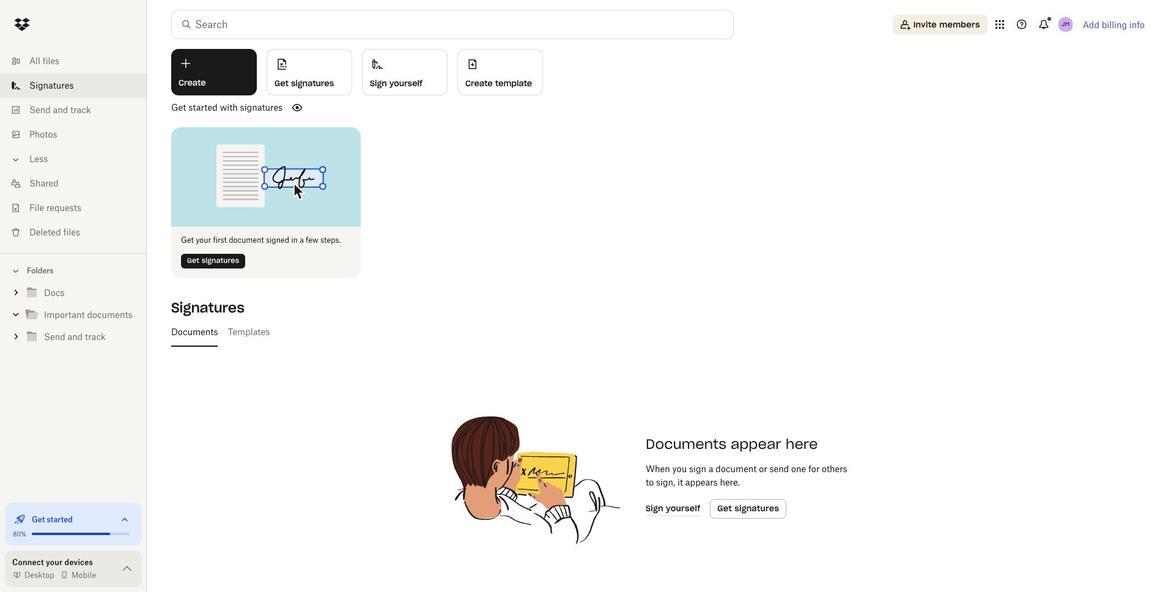 Task type: vqa. For each thing, say whether or not it's contained in the screenshot.
Getting started progress Progress Bar
yes



Task type: describe. For each thing, give the bounding box(es) containing it.
less image
[[10, 154, 22, 166]]

dropbox image
[[10, 12, 34, 37]]



Task type: locate. For each thing, give the bounding box(es) containing it.
group
[[0, 280, 147, 357]]

list item
[[0, 73, 147, 98]]

list
[[0, 42, 147, 253]]

getting started progress progress bar
[[32, 533, 110, 535]]

Search in folder "Dropbox" text field
[[195, 17, 708, 32]]

tab list
[[166, 317, 1150, 347]]



